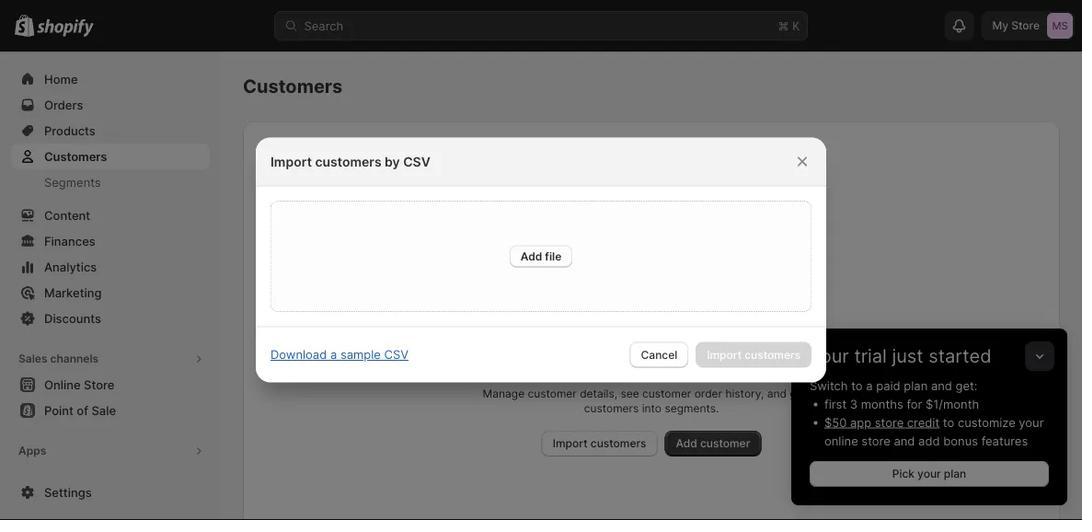 Task type: describe. For each thing, give the bounding box(es) containing it.
cancel
[[641, 348, 678, 361]]

settings
[[44, 485, 92, 499]]

group
[[790, 387, 820, 400]]

download a sample csv link
[[271, 347, 409, 362]]

paid
[[876, 378, 901, 393]]

switch to a paid plan and get:
[[810, 378, 978, 393]]

import customers by csv dialog
[[0, 138, 1082, 382]]

⌘ k
[[778, 18, 800, 33]]

your trial just started button
[[792, 329, 1068, 367]]

settings link
[[11, 480, 210, 505]]

1 vertical spatial your
[[918, 467, 941, 480]]

credit
[[907, 415, 940, 429]]

into
[[642, 402, 662, 415]]

$50 app store credit
[[825, 415, 940, 429]]

shopify image
[[37, 19, 94, 37]]

and for switch to a paid plan and get:
[[931, 378, 953, 393]]

import for import customers
[[553, 437, 588, 450]]

apps
[[18, 444, 46, 457]]

store inside 'to customize your online store and add bonus features'
[[862, 434, 891, 448]]

0 vertical spatial store
[[875, 415, 904, 429]]

customers inside customers link
[[44, 149, 107, 163]]

history,
[[726, 387, 764, 400]]

$50 app store credit link
[[825, 415, 940, 429]]

$50
[[825, 415, 847, 429]]

k
[[793, 18, 800, 33]]

features
[[982, 434, 1028, 448]]

pick your plan
[[893, 467, 967, 480]]

channels
[[50, 352, 99, 365]]

manage
[[483, 387, 525, 400]]

1 vertical spatial a
[[866, 378, 873, 393]]

your
[[810, 345, 849, 367]]

1 horizontal spatial customer
[[643, 387, 692, 400]]

in
[[709, 364, 721, 380]]

details,
[[580, 387, 618, 400]]

and inside 'everything customers-related in one place manage customer details, see customer order history, and group customers into segments.'
[[767, 387, 787, 400]]

your inside 'to customize your online store and add bonus features'
[[1019, 415, 1044, 429]]

pick your plan link
[[810, 461, 1049, 487]]

and for to customize your online store and add bonus features
[[894, 434, 915, 448]]

first 3 months for $1/month
[[825, 397, 980, 411]]

just
[[892, 345, 924, 367]]

discounts link
[[11, 306, 210, 331]]

add for add customer
[[676, 437, 698, 450]]

0 horizontal spatial customer
[[528, 387, 577, 400]]

switch
[[810, 378, 848, 393]]

import customers button
[[542, 431, 658, 457]]

customers inside 'everything customers-related in one place manage customer details, see customer order history, and group customers into segments.'
[[584, 402, 639, 415]]

everything
[[519, 364, 587, 380]]

customize
[[958, 415, 1016, 429]]

home link
[[11, 66, 210, 92]]

file
[[545, 249, 562, 263]]

a inside the import customers by csv dialog
[[330, 347, 337, 362]]



Task type: vqa. For each thing, say whether or not it's contained in the screenshot.
the leftmost to
yes



Task type: locate. For each thing, give the bounding box(es) containing it.
place
[[750, 364, 784, 380]]

add file
[[521, 249, 562, 263]]

to up 3
[[852, 378, 863, 393]]

1 horizontal spatial a
[[866, 378, 873, 393]]

your trial just started
[[810, 345, 992, 367]]

months
[[861, 397, 904, 411]]

1 vertical spatial plan
[[944, 467, 967, 480]]

add inside the import customers by csv dialog
[[521, 249, 542, 263]]

discounts
[[44, 311, 101, 325]]

customers
[[243, 75, 343, 98], [44, 149, 107, 163]]

a
[[330, 347, 337, 362], [866, 378, 873, 393]]

customers left the by
[[315, 154, 382, 169]]

import for import customers by csv
[[271, 154, 312, 169]]

0 horizontal spatial plan
[[904, 378, 928, 393]]

segments.
[[665, 402, 719, 415]]

related
[[662, 364, 706, 380]]

2 horizontal spatial customer
[[700, 437, 750, 450]]

1 vertical spatial store
[[862, 434, 891, 448]]

home
[[44, 72, 78, 86]]

and inside 'to customize your online store and add bonus features'
[[894, 434, 915, 448]]

plan down bonus in the bottom right of the page
[[944, 467, 967, 480]]

a left paid
[[866, 378, 873, 393]]

customers-
[[590, 364, 662, 380]]

add left 'file'
[[521, 249, 542, 263]]

0 horizontal spatial to
[[852, 378, 863, 393]]

0 horizontal spatial a
[[330, 347, 337, 362]]

0 vertical spatial import
[[271, 154, 312, 169]]

import inside dialog
[[271, 154, 312, 169]]

0 horizontal spatial import
[[271, 154, 312, 169]]

to customize your online store and add bonus features
[[825, 415, 1044, 448]]

bonus
[[944, 434, 978, 448]]

1 horizontal spatial your
[[1019, 415, 1044, 429]]

1 horizontal spatial and
[[894, 434, 915, 448]]

0 horizontal spatial your
[[918, 467, 941, 480]]

pick
[[893, 467, 915, 480]]

plan
[[904, 378, 928, 393], [944, 467, 967, 480]]

1 vertical spatial import
[[553, 437, 588, 450]]

customers down details,
[[584, 402, 639, 415]]

order
[[695, 387, 723, 400]]

first
[[825, 397, 847, 411]]

download
[[271, 347, 327, 362]]

download a sample csv
[[271, 347, 409, 362]]

customer up into
[[643, 387, 692, 400]]

app
[[850, 415, 872, 429]]

0 horizontal spatial add
[[521, 249, 542, 263]]

and left "add" on the bottom
[[894, 434, 915, 448]]

add down segments. on the right of page
[[676, 437, 698, 450]]

store down $50 app store credit
[[862, 434, 891, 448]]

0 vertical spatial customers
[[315, 154, 382, 169]]

csv right the by
[[403, 154, 431, 169]]

2 vertical spatial customers
[[591, 437, 647, 450]]

0 vertical spatial customers
[[243, 75, 343, 98]]

0 vertical spatial plan
[[904, 378, 928, 393]]

apps button
[[11, 438, 210, 464]]

customers up segments
[[44, 149, 107, 163]]

started
[[929, 345, 992, 367]]

import inside button
[[553, 437, 588, 450]]

1 vertical spatial csv
[[384, 347, 409, 362]]

0 vertical spatial a
[[330, 347, 337, 362]]

sales channels button
[[11, 346, 210, 372]]

to inside 'to customize your online store and add bonus features'
[[943, 415, 955, 429]]

your right the "pick"
[[918, 467, 941, 480]]

sales channels
[[18, 352, 99, 365]]

add for add file
[[521, 249, 542, 263]]

store
[[875, 415, 904, 429], [862, 434, 891, 448]]

3
[[850, 397, 858, 411]]

search
[[304, 18, 344, 33]]

1 vertical spatial to
[[943, 415, 955, 429]]

to down $1/month
[[943, 415, 955, 429]]

customers down into
[[591, 437, 647, 450]]

segments
[[44, 175, 101, 189]]

everything customers-related in one place manage customer details, see customer order history, and group customers into segments.
[[483, 364, 820, 415]]

cancel button
[[630, 342, 689, 368]]

customers
[[315, 154, 382, 169], [584, 402, 639, 415], [591, 437, 647, 450]]

0 horizontal spatial customers
[[44, 149, 107, 163]]

customer
[[528, 387, 577, 400], [643, 387, 692, 400], [700, 437, 750, 450]]

0 vertical spatial add
[[521, 249, 542, 263]]

customers for import customers by csv
[[315, 154, 382, 169]]

csv for import customers by csv
[[403, 154, 431, 169]]

your
[[1019, 415, 1044, 429], [918, 467, 941, 480]]

by
[[385, 154, 400, 169]]

0 vertical spatial csv
[[403, 154, 431, 169]]

customers inside dialog
[[315, 154, 382, 169]]

customers inside button
[[591, 437, 647, 450]]

csv for download a sample csv
[[384, 347, 409, 362]]

customers for import customers
[[591, 437, 647, 450]]

trial
[[855, 345, 887, 367]]

1 vertical spatial add
[[676, 437, 698, 450]]

your trial just started element
[[792, 376, 1068, 505]]

see
[[621, 387, 639, 400]]

csv right sample
[[384, 347, 409, 362]]

add
[[521, 249, 542, 263], [676, 437, 698, 450]]

add customer link
[[665, 431, 761, 457]]

import customers
[[553, 437, 647, 450]]

and down the place
[[767, 387, 787, 400]]

csv
[[403, 154, 431, 169], [384, 347, 409, 362]]

online
[[825, 434, 858, 448]]

1 horizontal spatial to
[[943, 415, 955, 429]]

add customer
[[676, 437, 750, 450]]

1 horizontal spatial plan
[[944, 467, 967, 480]]

and up $1/month
[[931, 378, 953, 393]]

1 vertical spatial customers
[[44, 149, 107, 163]]

import
[[271, 154, 312, 169], [553, 437, 588, 450]]

sales
[[18, 352, 47, 365]]

1 vertical spatial customers
[[584, 402, 639, 415]]

0 horizontal spatial and
[[767, 387, 787, 400]]

customer down segments. on the right of page
[[700, 437, 750, 450]]

and
[[931, 378, 953, 393], [767, 387, 787, 400], [894, 434, 915, 448]]

a left sample
[[330, 347, 337, 362]]

plan up for
[[904, 378, 928, 393]]

0 vertical spatial your
[[1019, 415, 1044, 429]]

1 horizontal spatial import
[[553, 437, 588, 450]]

$1/month
[[926, 397, 980, 411]]

sample
[[340, 347, 381, 362]]

segments link
[[11, 169, 210, 195]]

⌘
[[778, 18, 789, 33]]

store down months
[[875, 415, 904, 429]]

customers down "search" at the left top
[[243, 75, 343, 98]]

one
[[724, 364, 747, 380]]

0 vertical spatial to
[[852, 378, 863, 393]]

import customers by csv
[[271, 154, 431, 169]]

customer down everything at bottom
[[528, 387, 577, 400]]

to
[[852, 378, 863, 393], [943, 415, 955, 429]]

get:
[[956, 378, 978, 393]]

1 horizontal spatial add
[[676, 437, 698, 450]]

2 horizontal spatial and
[[931, 378, 953, 393]]

add
[[919, 434, 940, 448]]

1 horizontal spatial customers
[[243, 75, 343, 98]]

customers link
[[11, 144, 210, 169]]

for
[[907, 397, 923, 411]]

your up the features
[[1019, 415, 1044, 429]]



